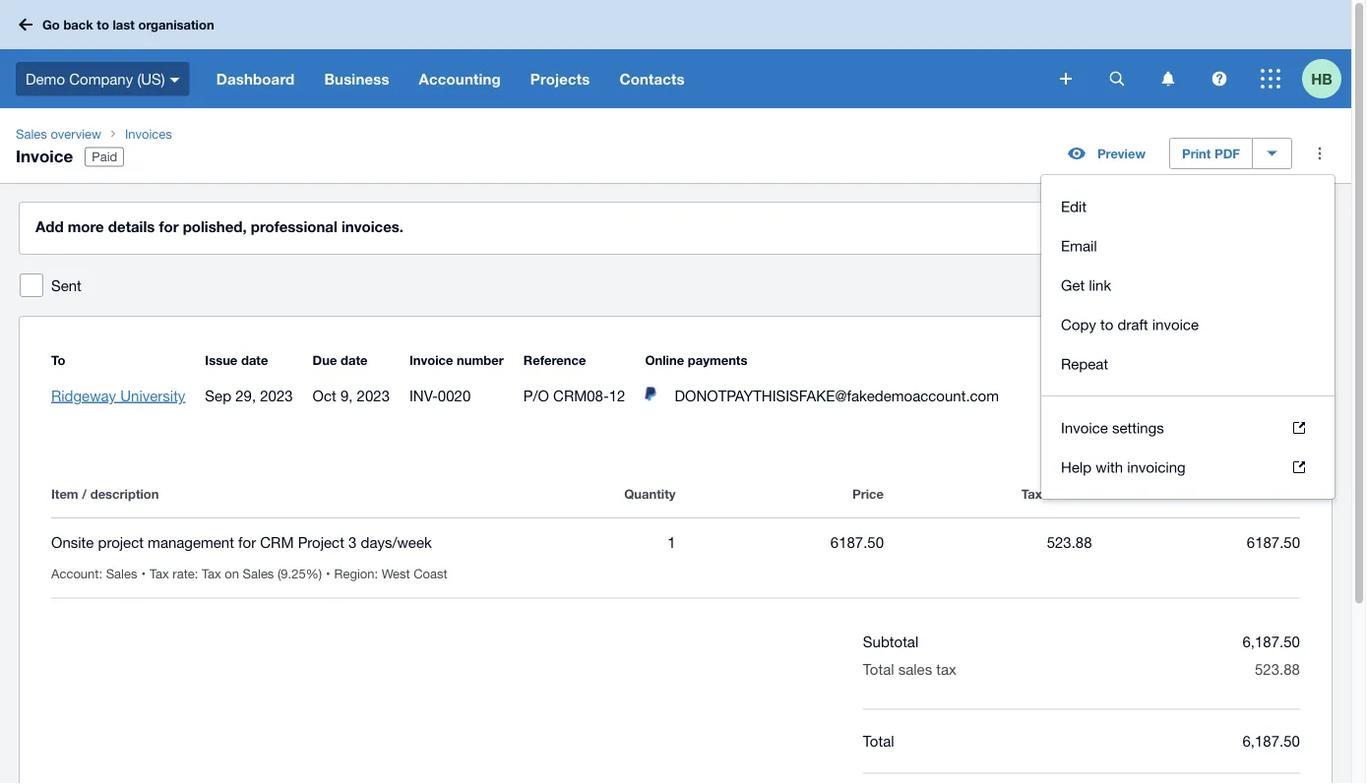 Task type: vqa. For each thing, say whether or not it's contained in the screenshot.
Select a classification's classification
no



Task type: locate. For each thing, give the bounding box(es) containing it.
1 date from the left
[[241, 352, 268, 368]]

to
[[97, 17, 109, 32], [1101, 316, 1114, 333]]

payments
[[688, 352, 748, 368]]

sales left the overview
[[16, 126, 47, 141]]

2023 right 9,
[[357, 387, 390, 404]]

0 horizontal spatial 523.88
[[1047, 534, 1092, 551]]

tax for sales
[[937, 661, 957, 678]]

due
[[313, 352, 337, 368]]

invoice for invoice settings
[[1061, 419, 1108, 437]]

: for account
[[99, 566, 102, 581]]

0 vertical spatial to
[[97, 17, 109, 32]]

: down 'project' at bottom
[[99, 566, 102, 581]]

to left draft
[[1101, 316, 1114, 333]]

sep
[[205, 387, 231, 404]]

navigation inside banner
[[202, 49, 1047, 108]]

description
[[90, 486, 159, 502]]

0 vertical spatial tax
[[1219, 438, 1240, 455]]

for for onsite project management for crm project 3 days/week
[[238, 534, 256, 551]]

6187.50 down price
[[831, 534, 884, 551]]

3 cell from the left
[[334, 566, 455, 581]]

total down the subtotal
[[863, 661, 894, 678]]

demo company (us)
[[26, 70, 165, 87]]

1 row from the top
[[51, 482, 1300, 518]]

organisation
[[138, 17, 214, 32]]

link
[[1089, 277, 1112, 294]]

navigation
[[202, 49, 1047, 108]]

list box containing invoice settings
[[1042, 396, 1335, 499]]

tax for tax rate : tax on sales (9.25%)
[[150, 566, 169, 581]]

are
[[1195, 438, 1215, 455]]

online
[[645, 352, 684, 368]]

2 horizontal spatial :
[[375, 566, 378, 581]]

add more details for polished, professional invoices.
[[35, 218, 404, 235]]

tax right are
[[1219, 438, 1240, 455]]

back
[[63, 17, 93, 32]]

onsite project management for crm project 3 days/week cell
[[51, 531, 468, 554]]

business
[[324, 70, 389, 88]]

for left crm
[[238, 534, 256, 551]]

0 horizontal spatial 2023
[[260, 387, 293, 404]]

1 total from the top
[[863, 661, 894, 678]]

0 vertical spatial 523.88
[[1047, 534, 1092, 551]]

to
[[51, 352, 65, 368]]

0 vertical spatial row
[[51, 482, 1300, 518]]

6187.50 down amount
[[1247, 534, 1300, 551]]

region : west coast
[[334, 566, 448, 581]]

to inside button
[[1101, 316, 1114, 333]]

due date
[[313, 352, 368, 368]]

invoice down the "sales overview" link
[[16, 146, 73, 165]]

preview button
[[1056, 138, 1158, 169]]

cell down days/week
[[334, 566, 455, 581]]

2 row from the top
[[51, 519, 1300, 599]]

0 horizontal spatial 6187.50 cell
[[676, 531, 884, 554]]

2 horizontal spatial sales
[[243, 566, 274, 581]]

1 horizontal spatial :
[[195, 566, 198, 581]]

for
[[159, 218, 179, 235], [1101, 221, 1118, 236], [238, 534, 256, 551]]

1 horizontal spatial 6187.50 cell
[[1092, 531, 1300, 554]]

get link
[[1061, 277, 1112, 294]]

0 vertical spatial 6,187.50
[[1243, 634, 1300, 651]]

6187.50 cell down amount column header
[[1092, 531, 1300, 554]]

onsite project management for crm project 3 days/week
[[51, 534, 432, 551]]

navigation containing dashboard
[[202, 49, 1047, 108]]

date right the due
[[341, 352, 368, 368]]

6187.50
[[831, 534, 884, 551], [1247, 534, 1300, 551]]

0 vertical spatial total
[[863, 661, 894, 678]]

total for total
[[863, 733, 894, 750]]

company
[[69, 70, 133, 87]]

banner
[[0, 0, 1352, 108]]

contacts button
[[605, 49, 700, 108]]

1 horizontal spatial tax
[[202, 566, 221, 581]]

svg image up "preview"
[[1110, 71, 1125, 86]]

sales
[[16, 126, 47, 141], [106, 566, 137, 581], [243, 566, 274, 581]]

1 vertical spatial to
[[1101, 316, 1114, 333]]

sales right on
[[243, 566, 274, 581]]

go back to last organisation link
[[12, 7, 226, 42]]

item / description
[[51, 486, 159, 502]]

invoice up help
[[1061, 419, 1108, 437]]

row containing item / description
[[51, 482, 1300, 518]]

cell down onsite project management for crm project 3 days/week
[[150, 566, 334, 581]]

6,187.50 for total
[[1243, 733, 1300, 750]]

2 horizontal spatial invoice
[[1061, 419, 1108, 437]]

0 horizontal spatial to
[[97, 17, 109, 32]]

1 vertical spatial row
[[51, 519, 1300, 599]]

settings
[[1112, 419, 1164, 437]]

accounting
[[419, 70, 501, 88]]

12
[[609, 387, 626, 404]]

crm
[[260, 534, 294, 551]]

3 : from the left
[[375, 566, 378, 581]]

ridgeway
[[51, 387, 116, 404]]

1 horizontal spatial for
[[238, 534, 256, 551]]

date right issue
[[241, 352, 268, 368]]

2 list box from the top
[[1042, 396, 1335, 499]]

reference
[[524, 352, 586, 368]]

to left last
[[97, 17, 109, 32]]

copy
[[1061, 316, 1097, 333]]

svg image left go
[[19, 18, 32, 31]]

1 horizontal spatial tax
[[1219, 438, 1240, 455]]

list box
[[1042, 175, 1335, 396], [1042, 396, 1335, 499]]

invoice
[[1153, 316, 1199, 333]]

sep 29, 2023
[[205, 387, 293, 404]]

0 horizontal spatial :
[[99, 566, 102, 581]]

6187.50 cell
[[676, 531, 884, 554], [1092, 531, 1300, 554]]

1 6,187.50 from the top
[[1243, 634, 1300, 651]]

2 total from the top
[[863, 733, 894, 750]]

1
[[668, 534, 676, 551]]

draft
[[1118, 316, 1149, 333]]

cell down 'project' at bottom
[[51, 566, 150, 581]]

row down quantity
[[51, 519, 1300, 599]]

1 vertical spatial 6,187.50
[[1243, 733, 1300, 750]]

university
[[120, 387, 185, 404]]

row
[[51, 482, 1300, 518], [51, 519, 1300, 599]]

polished,
[[183, 218, 247, 235]]

projects button
[[516, 49, 605, 108]]

1 horizontal spatial invoice
[[410, 352, 453, 368]]

for left now
[[1101, 221, 1118, 236]]

0 horizontal spatial for
[[159, 218, 179, 235]]

0 horizontal spatial date
[[241, 352, 268, 368]]

total for total sales tax
[[863, 661, 894, 678]]

1 horizontal spatial to
[[1101, 316, 1114, 333]]

table containing onsite project management for crm project 3 days/week
[[51, 459, 1300, 599]]

tax for are
[[1219, 438, 1240, 455]]

1 vertical spatial total
[[863, 733, 894, 750]]

amount column header
[[1092, 482, 1300, 506]]

for inside onsite project management for crm project 3 days/week cell
[[238, 534, 256, 551]]

projects
[[530, 70, 590, 88]]

invoice up the inv-
[[410, 352, 453, 368]]

9,
[[341, 387, 353, 404]]

number
[[457, 352, 504, 368]]

tax left on
[[202, 566, 221, 581]]

2 6187.50 from the left
[[1247, 534, 1300, 551]]

6,187.50 for subtotal
[[1243, 634, 1300, 651]]

0 horizontal spatial tax
[[937, 661, 957, 678]]

1 horizontal spatial 523.88
[[1255, 661, 1300, 678]]

: left west
[[375, 566, 378, 581]]

to inside banner
[[97, 17, 109, 32]]

6,187.50
[[1243, 634, 1300, 651], [1243, 733, 1300, 750]]

tax
[[1022, 486, 1042, 502], [150, 566, 169, 581], [202, 566, 221, 581]]

1 vertical spatial invoice
[[410, 352, 453, 368]]

2 2023 from the left
[[357, 387, 390, 404]]

0 horizontal spatial 6187.50
[[831, 534, 884, 551]]

1 list box from the top
[[1042, 175, 1335, 396]]

get
[[1061, 277, 1085, 294]]

1 2023 from the left
[[260, 387, 293, 404]]

oct 9, 2023
[[313, 387, 390, 404]]

paid
[[92, 149, 117, 165]]

1 horizontal spatial 2023
[[357, 387, 390, 404]]

amounts
[[1131, 438, 1191, 455]]

last
[[113, 17, 135, 32]]

svg image right (us)
[[170, 78, 180, 82]]

2023 right 29,
[[260, 387, 293, 404]]

print
[[1182, 146, 1211, 161]]

invoices
[[125, 126, 172, 141]]

523.88 inside 523.88 cell
[[1047, 534, 1092, 551]]

for right 'details'
[[159, 218, 179, 235]]

1 vertical spatial tax
[[937, 661, 957, 678]]

issue date
[[205, 352, 268, 368]]

523.88
[[1047, 534, 1092, 551], [1255, 661, 1300, 678]]

6187.50 cell down price column header
[[676, 531, 884, 554]]

svg image
[[19, 18, 32, 31], [1261, 69, 1281, 89], [1110, 71, 1125, 86], [1162, 71, 1175, 86], [1060, 73, 1072, 85], [170, 78, 180, 82]]

0 horizontal spatial tax
[[150, 566, 169, 581]]

1 horizontal spatial date
[[341, 352, 368, 368]]

table
[[51, 459, 1300, 599]]

invoice for invoice number
[[410, 352, 453, 368]]

more
[[68, 218, 104, 235]]

2023
[[260, 387, 293, 404], [357, 387, 390, 404]]

: down management
[[195, 566, 198, 581]]

2 horizontal spatial for
[[1101, 221, 1118, 236]]

1 6187.50 cell from the left
[[676, 531, 884, 554]]

2 date from the left
[[341, 352, 368, 368]]

email
[[1061, 237, 1097, 254]]

total down total sales tax
[[863, 733, 894, 750]]

1 horizontal spatial 6187.50
[[1247, 534, 1300, 551]]

1 : from the left
[[99, 566, 102, 581]]

quantity
[[624, 486, 676, 502]]

row up 1
[[51, 482, 1300, 518]]

2 horizontal spatial tax
[[1022, 486, 1042, 502]]

edit button
[[1042, 187, 1335, 226]]

:
[[99, 566, 102, 581], [195, 566, 198, 581], [375, 566, 378, 581]]

2 vertical spatial invoice
[[1061, 419, 1108, 437]]

tax right sales
[[937, 661, 957, 678]]

now
[[1122, 221, 1147, 236]]

project
[[98, 534, 144, 551]]

/
[[82, 486, 87, 502]]

2 6187.50 cell from the left
[[1092, 531, 1300, 554]]

sales down 'project' at bottom
[[106, 566, 137, 581]]

2 6,187.50 from the top
[[1243, 733, 1300, 750]]

2 cell from the left
[[150, 566, 334, 581]]

2023 for oct 9, 2023
[[357, 387, 390, 404]]

0 vertical spatial invoice
[[16, 146, 73, 165]]

dashboard
[[216, 70, 295, 88]]

tax rate : tax on sales (9.25%)
[[150, 566, 322, 581]]

more invoice options image
[[1300, 134, 1340, 173]]

skip for now button
[[1059, 213, 1159, 244]]

tax left rate
[[150, 566, 169, 581]]

0 horizontal spatial invoice
[[16, 146, 73, 165]]

1 cell from the left
[[51, 566, 150, 581]]

cell
[[51, 566, 150, 581], [150, 566, 334, 581], [334, 566, 455, 581]]

tax inside column header
[[1022, 486, 1042, 502]]

copy to draft invoice
[[1061, 316, 1199, 333]]

group
[[1042, 175, 1335, 499]]

tax left amount
[[1022, 486, 1042, 502]]

1 vertical spatial 523.88
[[1255, 661, 1300, 678]]



Task type: describe. For each thing, give the bounding box(es) containing it.
(us)
[[137, 70, 165, 87]]

0 horizontal spatial sales
[[16, 126, 47, 141]]

for inside skip for now 'button'
[[1101, 221, 1118, 236]]

go back to last organisation
[[42, 17, 214, 32]]

p/o
[[524, 387, 549, 404]]

issue
[[205, 352, 238, 368]]

with
[[1096, 459, 1123, 476]]

invoice settings
[[1061, 419, 1164, 437]]

quantity column header
[[468, 482, 676, 506]]

svg image left svg icon
[[1162, 71, 1175, 86]]

svg image inside go back to last organisation link
[[19, 18, 32, 31]]

invoices link
[[117, 124, 180, 144]]

onsite
[[51, 534, 94, 551]]

skip for now
[[1071, 221, 1147, 236]]

cell containing region
[[334, 566, 455, 581]]

copy to draft invoice button
[[1042, 305, 1335, 345]]

sales
[[899, 661, 932, 678]]

cell containing tax rate
[[150, 566, 334, 581]]

sent
[[51, 277, 82, 294]]

svg image
[[1212, 71, 1227, 86]]

tax for tax amount
[[1022, 486, 1042, 502]]

tax amount
[[1022, 486, 1092, 502]]

west
[[382, 566, 410, 581]]

preview
[[1098, 146, 1146, 161]]

item / description column header
[[51, 482, 468, 506]]

overview
[[51, 126, 101, 141]]

sales overview link
[[8, 124, 109, 144]]

sales overview
[[16, 126, 101, 141]]

repeat link
[[1042, 345, 1335, 384]]

invoice number
[[410, 352, 504, 368]]

skip
[[1071, 221, 1097, 236]]

demo company (us) button
[[0, 49, 202, 108]]

on
[[225, 566, 239, 581]]

1 horizontal spatial sales
[[106, 566, 137, 581]]

print pdf button
[[1170, 138, 1253, 169]]

edit
[[1061, 198, 1087, 215]]

date for 29,
[[241, 352, 268, 368]]

account
[[51, 566, 99, 581]]

management
[[148, 534, 234, 551]]

29,
[[235, 387, 256, 404]]

add more details for polished, professional invoices. status
[[20, 203, 1332, 254]]

help
[[1061, 459, 1092, 476]]

oct
[[313, 387, 336, 404]]

demo
[[26, 70, 65, 87]]

price
[[853, 486, 884, 502]]

3
[[349, 534, 357, 551]]

group containing edit
[[1042, 175, 1335, 499]]

row containing onsite project management for crm project 3 days/week
[[51, 519, 1300, 599]]

price column header
[[676, 482, 884, 506]]

for for add more details for polished, professional invoices.
[[159, 218, 179, 235]]

online payments
[[645, 352, 748, 368]]

cell containing account
[[51, 566, 150, 581]]

item
[[51, 486, 78, 502]]

list box containing edit
[[1042, 175, 1335, 396]]

amounts are tax inclusive
[[1131, 438, 1300, 455]]

amount
[[1253, 486, 1300, 502]]

region
[[334, 566, 375, 581]]

svg image left hb
[[1261, 69, 1281, 89]]

dashboard link
[[202, 49, 310, 108]]

email button
[[1042, 226, 1335, 266]]

help with invoicing link
[[1042, 448, 1335, 487]]

banner containing dashboard
[[0, 0, 1352, 108]]

tax amount column header
[[884, 482, 1092, 506]]

total sales tax
[[863, 661, 957, 678]]

get link button
[[1042, 266, 1335, 305]]

print pdf
[[1182, 146, 1240, 161]]

coast
[[414, 566, 448, 581]]

contacts
[[620, 70, 685, 88]]

account : sales
[[51, 566, 137, 581]]

date for 9,
[[341, 352, 368, 368]]

(9.25%)
[[278, 566, 322, 581]]

accounting button
[[404, 49, 516, 108]]

help with invoicing
[[1061, 459, 1186, 476]]

business button
[[310, 49, 404, 108]]

0020
[[438, 387, 471, 404]]

professional
[[251, 218, 338, 235]]

hb button
[[1302, 49, 1352, 108]]

add
[[35, 218, 64, 235]]

amount
[[1046, 486, 1092, 502]]

inv-0020
[[410, 387, 471, 404]]

donotpaythisisfake@fakedemoaccount.com
[[675, 387, 999, 404]]

2 : from the left
[[195, 566, 198, 581]]

hb
[[1311, 70, 1333, 88]]

ridgeway university
[[51, 387, 185, 404]]

rate
[[173, 566, 195, 581]]

repeat
[[1061, 355, 1109, 373]]

invoice for invoice
[[16, 146, 73, 165]]

523.88 cell
[[884, 531, 1092, 554]]

invoice settings link
[[1042, 409, 1335, 448]]

go
[[42, 17, 60, 32]]

svg image inside demo company (us) 'popup button'
[[170, 78, 180, 82]]

svg image up preview button
[[1060, 73, 1072, 85]]

ridgeway university link
[[51, 387, 185, 404]]

details
[[108, 218, 155, 235]]

2023 for sep 29, 2023
[[260, 387, 293, 404]]

1 cell
[[468, 531, 676, 554]]

1 6187.50 from the left
[[831, 534, 884, 551]]

: for region
[[375, 566, 378, 581]]



